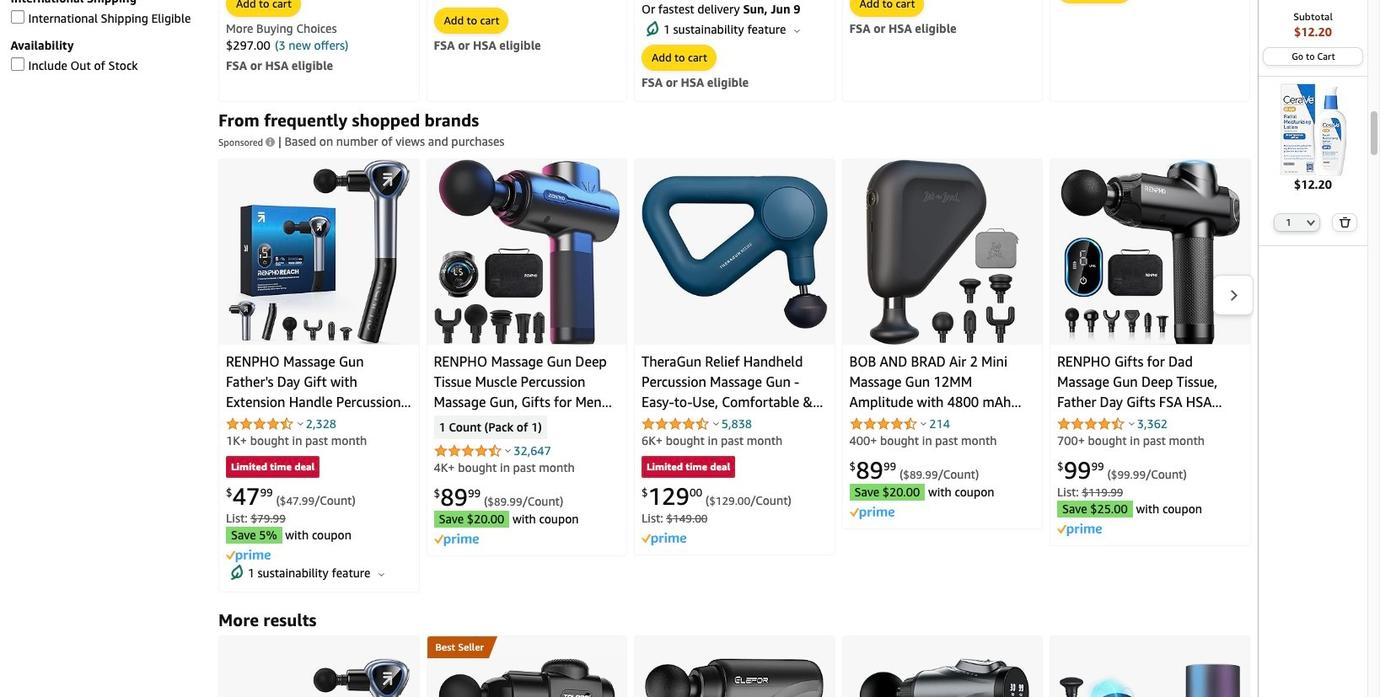 Task type: describe. For each thing, give the bounding box(es) containing it.
or fastest delivery sun, jun 9 element
[[642, 1, 801, 16]]

1 sponsored ad - renpho massage gun father's day gift with extension handle percussion, portable mini handheld deep tissue m... image from the top
[[228, 159, 410, 345]]

2 sponsored ad - renpho massage gun father's day gift with extension handle percussion, portable mini handheld deep tissue m... image from the top
[[228, 659, 410, 697]]

1 checkbox image from the top
[[11, 11, 24, 24]]

sponsored ad - renpho massage gun deep tissue muscle percussion massage gun, gifts for men dad, fsa and hsa eligible power... image
[[434, 159, 620, 345]]

popover image
[[921, 422, 927, 426]]

0 horizontal spatial popover image
[[297, 422, 303, 426]]

2 checkbox image from the top
[[11, 58, 24, 71]]

amazon prime image for sponsored ad - renpho massage gun deep tissue muscle percussion massage gun, gifts for men dad, fsa and hsa eligible power... image
[[434, 534, 479, 547]]

arboleaf mini massage gun, percussion deep tissues muscle massager, full-metal travel massage gun, portable handheld massa... image
[[1058, 664, 1243, 697]]

delete image
[[1339, 216, 1351, 227]]

sponsored ad - toloco massage gun, father day gifts, deep tissue back massage for athletes for pain relief, percussion mas... image
[[438, 659, 616, 697]]



Task type: vqa. For each thing, say whether or not it's contained in the screenshot.
"New"
no



Task type: locate. For each thing, give the bounding box(es) containing it.
view sponsored information or leave ad feedback element
[[218, 132, 278, 152]]

amazon prime image for sponsored ad - theragun relief handheld percussion massage gun - easy-to-use, comfortable & light personal massager for ev... image
[[642, 533, 686, 546]]

view next items image
[[1230, 289, 1239, 302]]

None submit
[[1333, 214, 1356, 231]]

list
[[215, 158, 1254, 596]]

cerave am facial moisturizing lotion with spf 30 | oil-free face moisturizer with spf | formulated with hyaluronic acid, niacinamide &amp; ceramides | non-comedogenic | broad spectrum sunscreen | 3 ounce image
[[1267, 83, 1360, 176]]

1 vertical spatial sponsored ad - renpho massage gun father's day gift with extension handle percussion, portable mini handheld deep tissue m... image
[[228, 659, 410, 697]]

1 vertical spatial checkbox image
[[11, 58, 24, 71]]

amazon prime image for 1st sponsored ad - renpho massage gun father's day gift with extension handle percussion, portable mini handheld deep tissue m... image
[[226, 550, 271, 563]]

sponsored ad - apherma massage gun, muscle massage gun for athletes handheld electric deep tissue back massager, percussio... image
[[855, 659, 1030, 697]]

sponsored ad - renpho gifts for dad massage gun deep tissue, father day gifts fsa hsa eligible percussion muscle massage g... image
[[1061, 159, 1240, 345]]

0 vertical spatial checkbox image
[[11, 11, 24, 24]]

sponsored ad - renpho massage gun father's day gift with extension handle percussion, portable mini handheld deep tissue m... image
[[228, 159, 410, 345], [228, 659, 410, 697]]

0 vertical spatial sponsored ad - renpho massage gun father's day gift with extension handle percussion, portable mini handheld deep tissue m... image
[[228, 159, 410, 345]]

popover image for sponsored ad - renpho massage gun deep tissue muscle percussion massage gun, gifts for men dad, fsa and hsa eligible power... image
[[505, 449, 511, 453]]

popover image for sponsored ad - theragun relief handheld percussion massage gun - easy-to-use, comfortable & light personal massager for ev... image
[[713, 422, 719, 426]]

checkbox image
[[11, 11, 24, 24], [11, 58, 24, 71]]

amazon prime image
[[850, 507, 894, 520], [1058, 524, 1102, 537], [642, 533, 686, 546], [434, 534, 479, 547], [226, 550, 271, 563]]

2 horizontal spatial popover image
[[713, 422, 719, 426]]

group
[[427, 637, 489, 659]]

dropdown image
[[1307, 219, 1316, 226]]

popover image
[[297, 422, 303, 426], [713, 422, 719, 426], [505, 449, 511, 453]]

amazon prime image for sponsored ad - renpho gifts for dad massage gun deep tissue, father day gifts fsa hsa eligible percussion muscle massage g... image
[[1058, 524, 1102, 537]]

sponsored ad - bob and brad air 2 mini massage gun 12mm amplitude with 4800 mah battery, portable deep tissue percussion m... image
[[866, 159, 1019, 345]]

1 horizontal spatial popover image
[[505, 449, 511, 453]]

amazon prime image for sponsored ad - bob and brad air 2 mini massage gun 12mm amplitude with 4800 mah battery, portable deep tissue percussion m... image
[[850, 507, 894, 520]]

sponsored ad - massage gun deep tissue,percussion back massager gun for athletes muscle massage gun for pain relief with 1... image
[[645, 659, 824, 697]]

sponsored ad - theragun relief handheld percussion massage gun - easy-to-use, comfortable & light personal massager for ev... image
[[642, 175, 828, 329]]



